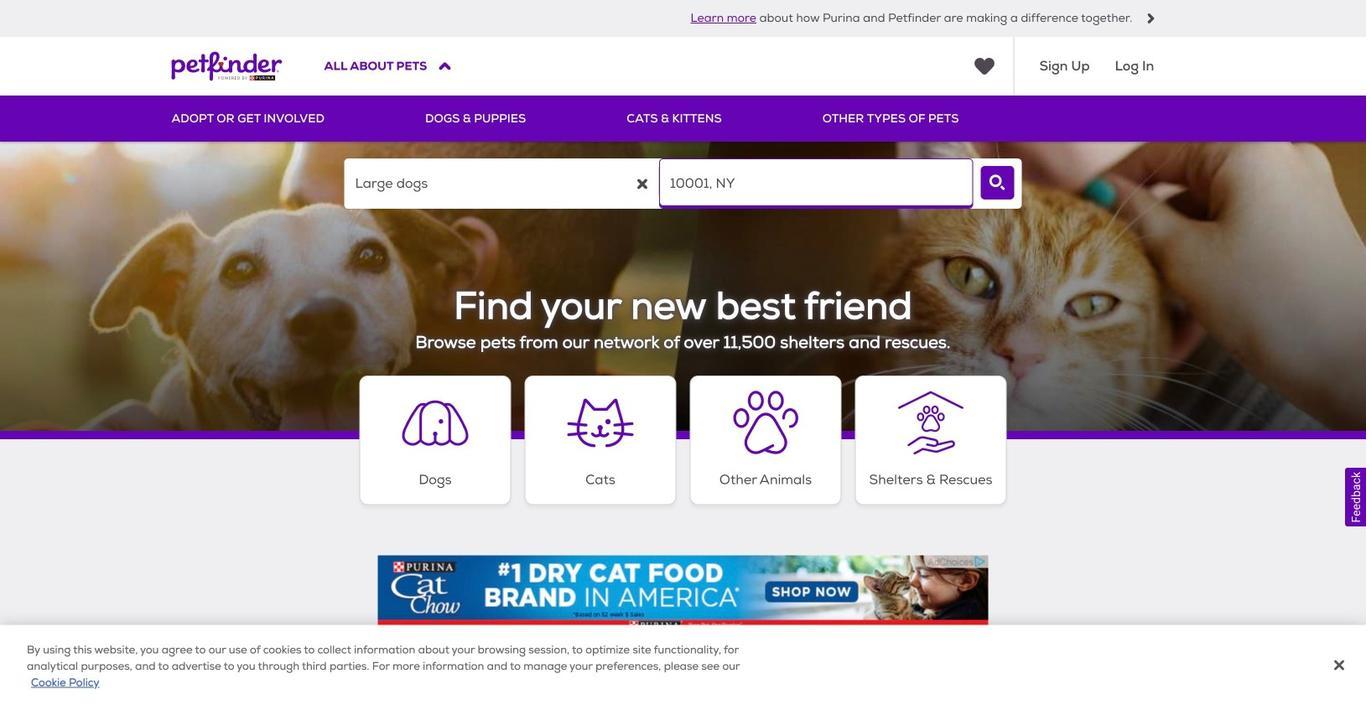 Task type: vqa. For each thing, say whether or not it's contained in the screenshot.
text box
no



Task type: describe. For each thing, give the bounding box(es) containing it.
Search Terrier, Kitten, etc. text field
[[344, 158, 658, 209]]

Enter City, State, or ZIP text field
[[659, 158, 973, 209]]

9c2b2 image
[[1146, 13, 1156, 23]]



Task type: locate. For each thing, give the bounding box(es) containing it.
privacy alert dialog
[[0, 625, 1366, 710]]

advertisement element
[[378, 556, 988, 631]]

petfinder logo image
[[171, 37, 282, 96]]

primary element
[[171, 96, 1195, 142]]



